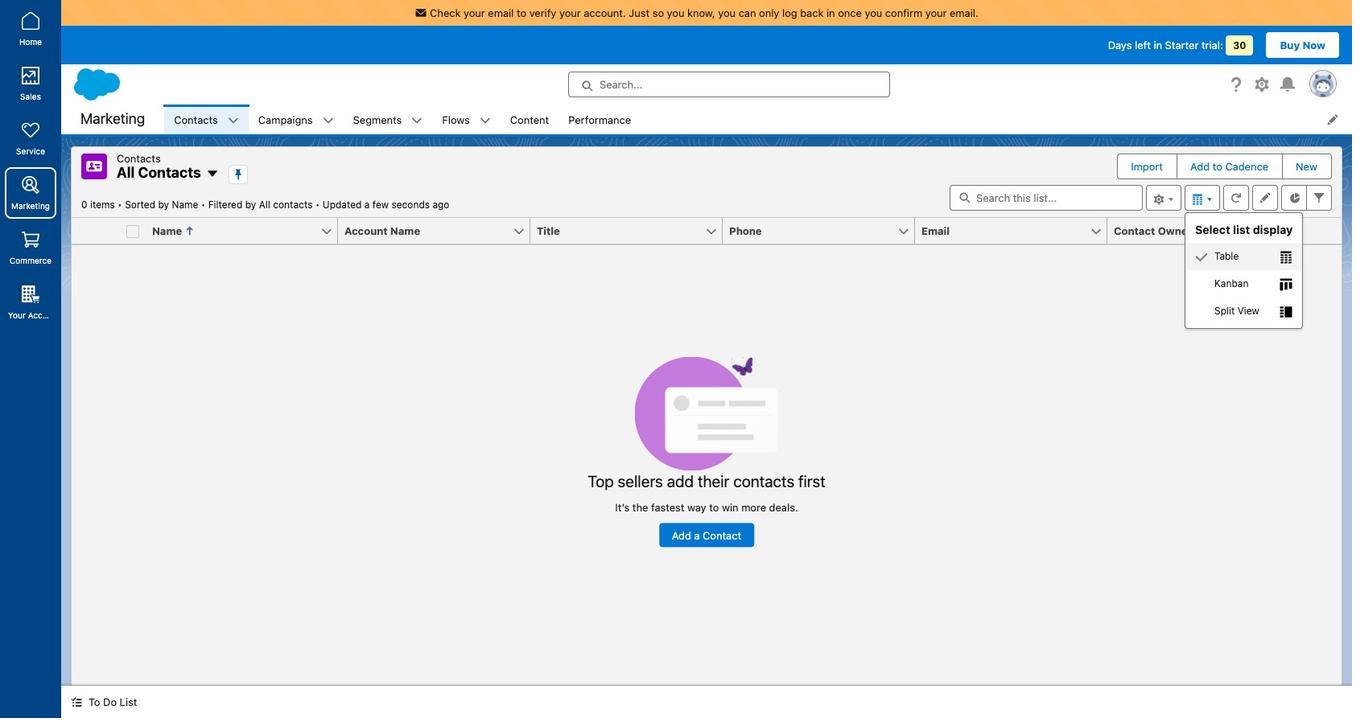 Task type: describe. For each thing, give the bounding box(es) containing it.
campaigns
[[258, 113, 313, 126]]

filtered
[[208, 199, 243, 211]]

now
[[1302, 39, 1325, 52]]

all contacts
[[117, 164, 201, 181]]

your
[[8, 311, 26, 320]]

once
[[838, 6, 862, 19]]

add a contact button
[[659, 523, 754, 547]]

select list display menu
[[1185, 216, 1302, 325]]

campaigns list item
[[249, 105, 343, 134]]

account.
[[584, 6, 626, 19]]

top sellers add their contacts first
[[588, 472, 825, 490]]

confirm
[[885, 6, 922, 19]]

name left the filtered
[[172, 199, 198, 211]]

action element
[[1300, 218, 1342, 245]]

split view link
[[1185, 298, 1302, 325]]

email.
[[950, 6, 979, 19]]

1 vertical spatial all
[[259, 199, 270, 211]]

verify
[[529, 6, 556, 19]]

item number element
[[72, 218, 120, 245]]

new
[[1296, 160, 1317, 173]]

2 by from the left
[[245, 199, 256, 211]]

alias
[[1195, 225, 1220, 237]]

text default image inside to do list button
[[71, 697, 82, 708]]

top sellers add their contacts first status
[[588, 357, 825, 547]]

way
[[687, 501, 706, 513]]

segments
[[353, 113, 402, 126]]

title button
[[530, 218, 705, 244]]

kanban link
[[1185, 270, 1302, 298]]

phone
[[729, 225, 762, 237]]

starter
[[1165, 39, 1199, 52]]

contact inside button
[[1114, 225, 1155, 237]]

days
[[1108, 39, 1132, 52]]

contact owner alias element
[[1107, 218, 1309, 245]]

do
[[103, 696, 117, 709]]

log
[[782, 6, 797, 19]]

name button
[[146, 218, 320, 244]]

so
[[652, 6, 664, 19]]

seconds
[[391, 199, 430, 211]]

0 horizontal spatial contacts
[[273, 199, 313, 211]]

content link
[[500, 105, 559, 134]]

1 vertical spatial marketing
[[11, 201, 50, 211]]

owner
[[1158, 225, 1192, 237]]

buy
[[1280, 39, 1300, 52]]

search...
[[600, 78, 643, 91]]

account name button
[[338, 218, 513, 244]]

cadence
[[1225, 160, 1268, 173]]

text default image inside flows list item
[[480, 115, 491, 126]]

3 you from the left
[[865, 6, 882, 19]]

service
[[16, 146, 45, 156]]

updated
[[323, 199, 362, 211]]

check
[[430, 6, 461, 19]]

flows
[[442, 113, 470, 126]]

contacts list item
[[164, 105, 249, 134]]

top
[[588, 472, 614, 490]]

contact owner alias
[[1114, 225, 1220, 237]]

buy now button
[[1266, 32, 1339, 58]]

fastest
[[651, 501, 684, 513]]

commerce link
[[5, 222, 56, 274]]

table link
[[1185, 243, 1302, 270]]

add
[[667, 472, 694, 490]]

2 you from the left
[[718, 6, 736, 19]]

add to cadence
[[1190, 160, 1268, 173]]

your account link
[[5, 277, 60, 328]]

add for add a contact
[[672, 529, 691, 542]]

first
[[798, 472, 825, 490]]

add a contact
[[672, 529, 741, 542]]

commerce
[[10, 256, 52, 266]]

account inside button
[[344, 225, 388, 237]]

import button
[[1118, 155, 1176, 179]]

a inside 'add a contact' button
[[694, 529, 700, 542]]

segments list item
[[343, 105, 432, 134]]

text default image inside segments "list item"
[[412, 115, 423, 126]]

win
[[722, 501, 738, 513]]

import
[[1131, 160, 1163, 173]]

sellers
[[618, 472, 663, 490]]

phone button
[[723, 218, 897, 244]]

check your email to verify your account. just so you know, you can only log back in once you confirm your email.
[[430, 6, 979, 19]]

to inside the top sellers add their contacts first status
[[709, 501, 719, 513]]

1 your from the left
[[464, 6, 485, 19]]

kanban
[[1214, 278, 1249, 290]]

to inside add to cadence button
[[1213, 160, 1222, 173]]

trial:
[[1201, 39, 1223, 52]]

only
[[759, 6, 779, 19]]

it's
[[615, 501, 630, 513]]

home link
[[5, 3, 56, 55]]

phone element
[[723, 218, 925, 245]]

contact owner alias button
[[1107, 218, 1282, 244]]

few
[[372, 199, 389, 211]]

contact inside button
[[703, 529, 741, 542]]

0 items • sorted by name • filtered by all contacts • updated a few seconds ago
[[81, 199, 449, 211]]

0
[[81, 199, 87, 211]]

to
[[89, 696, 100, 709]]

title element
[[530, 218, 732, 245]]

contacts inside status
[[733, 472, 794, 490]]

1 • from the left
[[118, 199, 122, 211]]

sales link
[[5, 58, 56, 109]]

item number image
[[72, 218, 120, 244]]

text default image inside campaigns list item
[[322, 115, 334, 126]]

email element
[[915, 218, 1117, 245]]



Task type: locate. For each thing, give the bounding box(es) containing it.
your left email.
[[925, 6, 947, 19]]

0 vertical spatial marketing
[[80, 110, 145, 127]]

a down way
[[694, 529, 700, 542]]

name down sorted
[[152, 225, 182, 237]]

• left the filtered
[[201, 199, 205, 211]]

0 horizontal spatial to
[[517, 6, 526, 19]]

to left cadence
[[1213, 160, 1222, 173]]

flows list item
[[432, 105, 500, 134]]

search... button
[[568, 72, 890, 97]]

2 your from the left
[[559, 6, 581, 19]]

view
[[1238, 305, 1259, 317]]

1 vertical spatial add
[[672, 529, 691, 542]]

0 vertical spatial all
[[117, 164, 135, 181]]

segments link
[[343, 105, 412, 134]]

by right sorted
[[158, 199, 169, 211]]

ago
[[433, 199, 449, 211]]

table
[[1214, 250, 1239, 262]]

add left cadence
[[1190, 160, 1210, 173]]

0 horizontal spatial contact
[[703, 529, 741, 542]]

your account
[[8, 311, 60, 320]]

text default image up split view 'link'
[[1280, 278, 1293, 291]]

contact left owner
[[1114, 225, 1155, 237]]

contacts
[[174, 113, 218, 126], [117, 152, 161, 165], [138, 164, 201, 181]]

sales
[[20, 92, 41, 101]]

3 • from the left
[[315, 199, 320, 211]]

• left updated
[[315, 199, 320, 211]]

know,
[[687, 6, 715, 19]]

0 horizontal spatial a
[[364, 199, 370, 211]]

sorted
[[125, 199, 155, 211]]

account
[[344, 225, 388, 237], [28, 311, 60, 320]]

1 horizontal spatial a
[[694, 529, 700, 542]]

flows link
[[432, 105, 480, 134]]

0 vertical spatial to
[[517, 6, 526, 19]]

all
[[117, 164, 135, 181], [259, 199, 270, 211]]

all contacts status
[[81, 199, 323, 211]]

1 vertical spatial to
[[1213, 160, 1222, 173]]

1 vertical spatial a
[[694, 529, 700, 542]]

name down the seconds
[[390, 225, 420, 237]]

2 horizontal spatial •
[[315, 199, 320, 211]]

account name element
[[338, 218, 540, 245]]

text default image left to
[[71, 697, 82, 708]]

text default image inside contacts list item
[[228, 115, 239, 126]]

1 horizontal spatial contacts
[[733, 472, 794, 490]]

text default image left campaigns
[[228, 115, 239, 126]]

content
[[510, 113, 549, 126]]

text default image inside "kanban" link
[[1280, 278, 1293, 291]]

2 horizontal spatial you
[[865, 6, 882, 19]]

0 horizontal spatial all
[[117, 164, 135, 181]]

text default image right flows
[[480, 115, 491, 126]]

1 vertical spatial in
[[1154, 39, 1162, 52]]

1 horizontal spatial you
[[718, 6, 736, 19]]

left
[[1135, 39, 1151, 52]]

display
[[1253, 223, 1293, 237]]

you
[[667, 6, 684, 19], [718, 6, 736, 19], [865, 6, 882, 19]]

to right email
[[517, 6, 526, 19]]

contacts inside list item
[[174, 113, 218, 126]]

list
[[164, 105, 1352, 134]]

list
[[120, 696, 137, 709]]

a
[[364, 199, 370, 211], [694, 529, 700, 542]]

email
[[488, 6, 514, 19]]

contact down 'win'
[[703, 529, 741, 542]]

contacts left updated
[[273, 199, 313, 211]]

buy now
[[1280, 39, 1325, 52]]

Search All Contacts list view. search field
[[950, 185, 1143, 211]]

account right your
[[28, 311, 60, 320]]

0 horizontal spatial you
[[667, 6, 684, 19]]

2 horizontal spatial to
[[1213, 160, 1222, 173]]

add
[[1190, 160, 1210, 173], [672, 529, 691, 542]]

1 horizontal spatial add
[[1190, 160, 1210, 173]]

3 your from the left
[[925, 6, 947, 19]]

2 horizontal spatial your
[[925, 6, 947, 19]]

text default image right 'view'
[[1280, 306, 1293, 319]]

their
[[698, 472, 729, 490]]

name
[[172, 199, 198, 211], [152, 225, 182, 237], [390, 225, 420, 237]]

text default image up all contacts status on the top
[[206, 168, 219, 180]]

text default image right campaigns
[[322, 115, 334, 126]]

0 horizontal spatial marketing
[[11, 201, 50, 211]]

contacts up more
[[733, 472, 794, 490]]

all contacts|contacts|list view element
[[71, 146, 1342, 686]]

list
[[1233, 223, 1250, 237]]

cell
[[120, 218, 146, 245]]

add to cadence button
[[1177, 155, 1281, 179]]

email
[[921, 225, 950, 237]]

1 horizontal spatial by
[[245, 199, 256, 211]]

more
[[741, 501, 766, 513]]

text default image left table
[[1195, 251, 1208, 264]]

1 you from the left
[[667, 6, 684, 19]]

performance link
[[559, 105, 641, 134]]

0 horizontal spatial •
[[118, 199, 122, 211]]

0 horizontal spatial by
[[158, 199, 169, 211]]

add down fastest
[[672, 529, 691, 542]]

to do list button
[[61, 686, 147, 719]]

marketing up all contacts on the top left of page
[[80, 110, 145, 127]]

to do list
[[89, 696, 137, 709]]

new button
[[1283, 155, 1330, 179]]

split
[[1214, 305, 1235, 317]]

1 horizontal spatial your
[[559, 6, 581, 19]]

30
[[1233, 39, 1246, 52]]

the
[[632, 501, 648, 513]]

by
[[158, 199, 169, 211], [245, 199, 256, 211]]

0 horizontal spatial in
[[826, 6, 835, 19]]

your left email
[[464, 6, 485, 19]]

can
[[739, 6, 756, 19]]

action image
[[1300, 218, 1342, 244]]

1 vertical spatial account
[[28, 311, 60, 320]]

in
[[826, 6, 835, 19], [1154, 39, 1162, 52]]

0 horizontal spatial account
[[28, 311, 60, 320]]

email button
[[915, 218, 1090, 244]]

you left can
[[718, 6, 736, 19]]

all up sorted
[[117, 164, 135, 181]]

marketing up the commerce link
[[11, 201, 50, 211]]

1 horizontal spatial in
[[1154, 39, 1162, 52]]

add inside status
[[672, 529, 691, 542]]

your right verify
[[559, 6, 581, 19]]

1 horizontal spatial contact
[[1114, 225, 1155, 237]]

1 horizontal spatial to
[[709, 501, 719, 513]]

items
[[90, 199, 115, 211]]

1 horizontal spatial account
[[344, 225, 388, 237]]

back
[[800, 6, 824, 19]]

all up name element
[[259, 199, 270, 211]]

1 by from the left
[[158, 199, 169, 211]]

select list display
[[1195, 223, 1293, 237]]

0 vertical spatial a
[[364, 199, 370, 211]]

in right back
[[826, 6, 835, 19]]

service link
[[5, 113, 56, 164]]

1 horizontal spatial marketing
[[80, 110, 145, 127]]

1 horizontal spatial •
[[201, 199, 205, 211]]

0 vertical spatial account
[[344, 225, 388, 237]]

deals.
[[769, 501, 798, 513]]

1 vertical spatial contacts
[[733, 472, 794, 490]]

it's the fastest way to win more deals.
[[615, 501, 798, 513]]

contacts link
[[164, 105, 228, 134]]

0 vertical spatial contact
[[1114, 225, 1155, 237]]

•
[[118, 199, 122, 211], [201, 199, 205, 211], [315, 199, 320, 211]]

you right so
[[667, 6, 684, 19]]

to
[[517, 6, 526, 19], [1213, 160, 1222, 173], [709, 501, 719, 513]]

cell inside all contacts|contacts|list view element
[[120, 218, 146, 245]]

marketing link
[[5, 167, 56, 219]]

list containing contacts
[[164, 105, 1352, 134]]

days left in starter trial: 30
[[1108, 39, 1246, 52]]

0 horizontal spatial add
[[672, 529, 691, 542]]

add for add to cadence
[[1190, 160, 1210, 173]]

text default image down "display"
[[1280, 251, 1293, 264]]

to left 'win'
[[709, 501, 719, 513]]

0 vertical spatial add
[[1190, 160, 1210, 173]]

account name
[[344, 225, 420, 237]]

home
[[19, 37, 42, 47]]

2 vertical spatial to
[[709, 501, 719, 513]]

a left few
[[364, 199, 370, 211]]

0 vertical spatial in
[[826, 6, 835, 19]]

text default image left flows link
[[412, 115, 423, 126]]

just
[[629, 6, 650, 19]]

2 • from the left
[[201, 199, 205, 211]]

text default image inside split view 'link'
[[1280, 306, 1293, 319]]

text default image
[[228, 115, 239, 126], [480, 115, 491, 126], [1195, 251, 1208, 264], [1280, 251, 1293, 264], [1280, 278, 1293, 291], [71, 697, 82, 708]]

text default image
[[322, 115, 334, 126], [412, 115, 423, 126], [206, 168, 219, 180], [1280, 306, 1293, 319]]

1 vertical spatial contact
[[703, 529, 741, 542]]

you right once
[[865, 6, 882, 19]]

in right left
[[1154, 39, 1162, 52]]

0 vertical spatial contacts
[[273, 199, 313, 211]]

name element
[[146, 218, 348, 245]]

1 horizontal spatial all
[[259, 199, 270, 211]]

split view
[[1214, 305, 1259, 317]]

select
[[1195, 223, 1230, 237]]

account down few
[[344, 225, 388, 237]]

performance
[[568, 113, 631, 126]]

title
[[537, 225, 560, 237]]

by right the filtered
[[245, 199, 256, 211]]

0 horizontal spatial your
[[464, 6, 485, 19]]

• right items
[[118, 199, 122, 211]]



Task type: vqa. For each thing, say whether or not it's contained in the screenshot.
bottom in
yes



